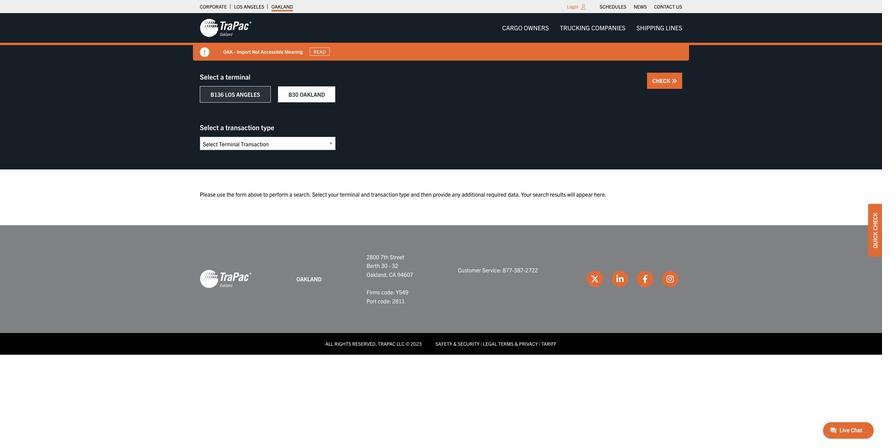 Task type: describe. For each thing, give the bounding box(es) containing it.
tariff link
[[542, 341, 557, 347]]

required
[[487, 191, 507, 198]]

owners
[[524, 24, 549, 32]]

contact
[[654, 3, 675, 10]]

877-
[[503, 267, 514, 274]]

1 oakland image from the top
[[200, 18, 252, 38]]

b136
[[211, 91, 224, 98]]

0 vertical spatial code:
[[381, 289, 395, 296]]

contact us
[[654, 3, 683, 10]]

1 vertical spatial oakland
[[300, 91, 325, 98]]

light image
[[581, 4, 586, 10]]

cargo
[[503, 24, 523, 32]]

trucking companies
[[560, 24, 626, 32]]

2811
[[392, 298, 405, 305]]

then
[[421, 191, 432, 198]]

2 vertical spatial select
[[312, 191, 327, 198]]

los angeles link
[[234, 2, 264, 11]]

to
[[263, 191, 268, 198]]

oakland link
[[272, 2, 293, 11]]

login
[[567, 3, 579, 10]]

companies
[[592, 24, 626, 32]]

1 vertical spatial check
[[872, 213, 879, 231]]

privacy
[[519, 341, 538, 347]]

provide
[[433, 191, 451, 198]]

quick check
[[872, 213, 879, 249]]

2 vertical spatial oakland
[[297, 276, 322, 283]]

1 and from the left
[[361, 191, 370, 198]]

0 vertical spatial los
[[234, 3, 243, 10]]

94607
[[398, 271, 413, 278]]

1 horizontal spatial transaction
[[371, 191, 398, 198]]

tariff
[[542, 341, 557, 347]]

all rights reserved. trapac llc © 2023
[[326, 341, 422, 347]]

2800
[[367, 254, 379, 260]]

ca
[[389, 271, 396, 278]]

oakland image inside footer
[[200, 270, 252, 289]]

appear
[[576, 191, 593, 198]]

above
[[248, 191, 262, 198]]

check button
[[648, 73, 683, 89]]

accessible
[[261, 48, 284, 55]]

1 vertical spatial los
[[225, 91, 235, 98]]

32
[[392, 262, 398, 269]]

security
[[458, 341, 480, 347]]

1 vertical spatial code:
[[378, 298, 391, 305]]

service:
[[483, 267, 502, 274]]

schedules link
[[600, 2, 627, 11]]

us
[[676, 3, 683, 10]]

customer
[[458, 267, 481, 274]]

30
[[381, 262, 388, 269]]

your
[[521, 191, 532, 198]]

0 vertical spatial -
[[234, 48, 236, 55]]

trucking
[[560, 24, 590, 32]]

footer containing 2800 7th street
[[0, 225, 883, 355]]

search
[[533, 191, 549, 198]]

oak
[[223, 48, 233, 55]]

port
[[367, 298, 377, 305]]

cargo owners link
[[497, 21, 555, 35]]

1 horizontal spatial terminal
[[340, 191, 360, 198]]

y549
[[396, 289, 409, 296]]

select for select a terminal
[[200, 72, 219, 81]]

please
[[200, 191, 216, 198]]

news
[[634, 3, 647, 10]]

legal terms & privacy link
[[483, 341, 538, 347]]

read link
[[310, 48, 330, 56]]

7th
[[381, 254, 389, 260]]

results
[[550, 191, 566, 198]]

quick
[[872, 232, 879, 249]]

0 vertical spatial oakland
[[272, 3, 293, 10]]

check inside button
[[653, 77, 672, 84]]

menu bar containing schedules
[[596, 2, 686, 11]]

terms
[[498, 341, 514, 347]]

not
[[252, 48, 260, 55]]

street
[[390, 254, 404, 260]]

login link
[[567, 3, 579, 10]]

contact us link
[[654, 2, 683, 11]]

additional
[[462, 191, 485, 198]]

- inside 2800 7th street berth 30 - 32 oakland, ca 94607
[[389, 262, 391, 269]]

corporate link
[[200, 2, 227, 11]]

safety & security link
[[436, 341, 480, 347]]

b136 los angeles
[[211, 91, 260, 98]]

quick check link
[[869, 204, 883, 257]]

0 vertical spatial angeles
[[244, 3, 264, 10]]

search.
[[294, 191, 311, 198]]

shipping lines link
[[631, 21, 688, 35]]

2 and from the left
[[411, 191, 420, 198]]

safety & security | legal terms & privacy | tariff
[[436, 341, 557, 347]]

select a transaction type
[[200, 123, 274, 132]]



Task type: locate. For each thing, give the bounding box(es) containing it.
0 horizontal spatial &
[[454, 341, 457, 347]]

any
[[452, 191, 461, 198]]

los angeles
[[234, 3, 264, 10]]

1 horizontal spatial |
[[539, 341, 541, 347]]

0 horizontal spatial and
[[361, 191, 370, 198]]

oakland,
[[367, 271, 388, 278]]

safety
[[436, 341, 452, 347]]

- right 30
[[389, 262, 391, 269]]

reserved.
[[352, 341, 377, 347]]

©
[[406, 341, 410, 347]]

menu bar up shipping
[[596, 2, 686, 11]]

data.
[[508, 191, 520, 198]]

select for select a transaction type
[[200, 123, 219, 132]]

a
[[220, 72, 224, 81], [220, 123, 224, 132], [290, 191, 292, 198]]

2 vertical spatial a
[[290, 191, 292, 198]]

and right your
[[361, 191, 370, 198]]

1 vertical spatial transaction
[[371, 191, 398, 198]]

trucking companies link
[[555, 21, 631, 35]]

shipping lines
[[637, 24, 683, 32]]

0 vertical spatial solid image
[[200, 48, 210, 57]]

code: up the 2811
[[381, 289, 395, 296]]

los right corporate
[[234, 3, 243, 10]]

0 vertical spatial a
[[220, 72, 224, 81]]

banner
[[0, 13, 883, 61]]

0 vertical spatial type
[[261, 123, 274, 132]]

1 vertical spatial solid image
[[672, 78, 677, 84]]

code: right port
[[378, 298, 391, 305]]

oak - import not accessible meaning
[[223, 48, 303, 55]]

trapac
[[378, 341, 396, 347]]

the
[[227, 191, 234, 198]]

0 vertical spatial oakland image
[[200, 18, 252, 38]]

code:
[[381, 289, 395, 296], [378, 298, 391, 305]]

berth
[[367, 262, 380, 269]]

1 horizontal spatial -
[[389, 262, 391, 269]]

2 & from the left
[[515, 341, 518, 347]]

angeles left oakland link
[[244, 3, 264, 10]]

perform
[[269, 191, 288, 198]]

firms code:  y549 port code:  2811
[[367, 289, 409, 305]]

customer service: 877-387-2722
[[458, 267, 538, 274]]

menu bar
[[596, 2, 686, 11], [497, 21, 688, 35]]

b30
[[289, 91, 299, 98]]

a left search.
[[290, 191, 292, 198]]

a for terminal
[[220, 72, 224, 81]]

news link
[[634, 2, 647, 11]]

menu bar containing cargo owners
[[497, 21, 688, 35]]

footer
[[0, 225, 883, 355]]

&
[[454, 341, 457, 347], [515, 341, 518, 347]]

import
[[237, 48, 251, 55]]

firms
[[367, 289, 380, 296]]

-
[[234, 48, 236, 55], [389, 262, 391, 269]]

corporate
[[200, 3, 227, 10]]

please use the form above to perform a search. select your terminal and transaction type and then provide any additional required data. your search results will appear here.
[[200, 191, 607, 198]]

meaning
[[285, 48, 303, 55]]

0 horizontal spatial -
[[234, 48, 236, 55]]

2800 7th street berth 30 - 32 oakland, ca 94607
[[367, 254, 413, 278]]

banner containing cargo owners
[[0, 13, 883, 61]]

select a terminal
[[200, 72, 251, 81]]

0 horizontal spatial type
[[261, 123, 274, 132]]

2722
[[526, 267, 538, 274]]

legal
[[483, 341, 497, 347]]

1 vertical spatial menu bar
[[497, 21, 688, 35]]

cargo owners
[[503, 24, 549, 32]]

los right b136
[[225, 91, 235, 98]]

use
[[217, 191, 225, 198]]

1 & from the left
[[454, 341, 457, 347]]

0 vertical spatial terminal
[[226, 72, 251, 81]]

1 vertical spatial type
[[399, 191, 410, 198]]

1 vertical spatial terminal
[[340, 191, 360, 198]]

select left your
[[312, 191, 327, 198]]

type
[[261, 123, 274, 132], [399, 191, 410, 198]]

and left then
[[411, 191, 420, 198]]

a down b136
[[220, 123, 224, 132]]

1 horizontal spatial and
[[411, 191, 420, 198]]

& right safety
[[454, 341, 457, 347]]

| left legal
[[481, 341, 482, 347]]

schedules
[[600, 3, 627, 10]]

1 horizontal spatial type
[[399, 191, 410, 198]]

1 vertical spatial angeles
[[236, 91, 260, 98]]

2023
[[411, 341, 422, 347]]

0 horizontal spatial terminal
[[226, 72, 251, 81]]

transaction
[[226, 123, 260, 132], [371, 191, 398, 198]]

2 oakland image from the top
[[200, 270, 252, 289]]

1 horizontal spatial check
[[872, 213, 879, 231]]

select down b136
[[200, 123, 219, 132]]

0 horizontal spatial transaction
[[226, 123, 260, 132]]

1 vertical spatial oakland image
[[200, 270, 252, 289]]

terminal right your
[[340, 191, 360, 198]]

2 | from the left
[[539, 341, 541, 347]]

|
[[481, 341, 482, 347], [539, 341, 541, 347]]

1 vertical spatial -
[[389, 262, 391, 269]]

your
[[328, 191, 339, 198]]

| left tariff
[[539, 341, 541, 347]]

los
[[234, 3, 243, 10], [225, 91, 235, 98]]

angeles
[[244, 3, 264, 10], [236, 91, 260, 98]]

read
[[314, 49, 326, 55]]

0 vertical spatial check
[[653, 77, 672, 84]]

0 horizontal spatial solid image
[[200, 48, 210, 57]]

angeles down select a terminal
[[236, 91, 260, 98]]

lines
[[666, 24, 683, 32]]

menu bar down light icon
[[497, 21, 688, 35]]

387-
[[514, 267, 526, 274]]

a up b136
[[220, 72, 224, 81]]

& right terms at the bottom right of page
[[515, 341, 518, 347]]

1 vertical spatial select
[[200, 123, 219, 132]]

llc
[[397, 341, 405, 347]]

a for transaction
[[220, 123, 224, 132]]

0 vertical spatial select
[[200, 72, 219, 81]]

here.
[[594, 191, 607, 198]]

0 horizontal spatial check
[[653, 77, 672, 84]]

select up b136
[[200, 72, 219, 81]]

select
[[200, 72, 219, 81], [200, 123, 219, 132], [312, 191, 327, 198]]

solid image inside the check button
[[672, 78, 677, 84]]

form
[[236, 191, 247, 198]]

will
[[567, 191, 575, 198]]

all
[[326, 341, 334, 347]]

1 | from the left
[[481, 341, 482, 347]]

rights
[[335, 341, 351, 347]]

1 horizontal spatial &
[[515, 341, 518, 347]]

oakland image
[[200, 18, 252, 38], [200, 270, 252, 289]]

1 horizontal spatial solid image
[[672, 78, 677, 84]]

1 vertical spatial a
[[220, 123, 224, 132]]

terminal up b136 los angeles
[[226, 72, 251, 81]]

0 vertical spatial transaction
[[226, 123, 260, 132]]

solid image
[[200, 48, 210, 57], [672, 78, 677, 84]]

- right oak
[[234, 48, 236, 55]]

0 vertical spatial menu bar
[[596, 2, 686, 11]]

b30 oakland
[[289, 91, 325, 98]]

0 horizontal spatial |
[[481, 341, 482, 347]]



Task type: vqa. For each thing, say whether or not it's contained in the screenshot.
the Trucking Companies link
yes



